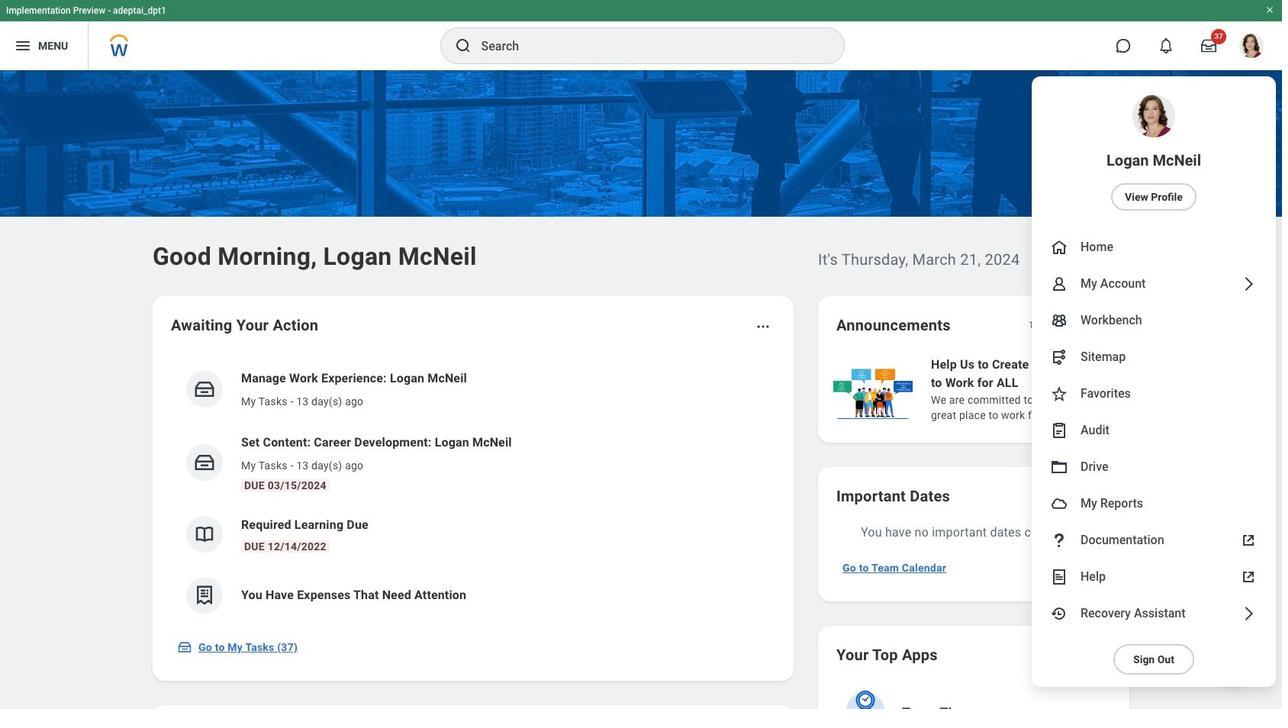 Task type: describe. For each thing, give the bounding box(es) containing it.
1 menu item from the top
[[1032, 76, 1276, 229]]

x image
[[1249, 541, 1260, 553]]

search image
[[454, 37, 472, 55]]

9 menu item from the top
[[1032, 486, 1276, 522]]

8 menu item from the top
[[1032, 449, 1276, 486]]

11 menu item from the top
[[1032, 559, 1276, 595]]

chevron right image
[[1240, 275, 1258, 293]]

document image
[[1050, 568, 1069, 586]]

3 menu item from the top
[[1032, 266, 1276, 302]]

0 vertical spatial inbox image
[[193, 378, 216, 401]]

1 vertical spatial inbox image
[[193, 451, 216, 474]]

chevron right small image
[[1092, 318, 1107, 333]]

0 horizontal spatial list
[[171, 357, 776, 626]]

2 vertical spatial inbox image
[[177, 640, 192, 655]]

2 menu item from the top
[[1032, 229, 1276, 266]]

endpoints image
[[1050, 348, 1069, 366]]

question image
[[1050, 531, 1069, 550]]



Task type: locate. For each thing, give the bounding box(es) containing it.
list
[[831, 354, 1283, 424], [171, 357, 776, 626]]

menu
[[1032, 76, 1276, 687]]

star image
[[1050, 385, 1069, 403]]

inbox image
[[193, 378, 216, 401], [193, 451, 216, 474], [177, 640, 192, 655]]

justify image
[[14, 37, 32, 55]]

related actions image
[[756, 319, 771, 334]]

paste image
[[1050, 421, 1069, 440]]

folder open image
[[1050, 458, 1069, 476]]

7 menu item from the top
[[1032, 412, 1276, 449]]

status
[[1029, 319, 1054, 331]]

1 horizontal spatial list
[[831, 354, 1283, 424]]

ext link image
[[1240, 568, 1258, 586]]

Search Workday  search field
[[481, 29, 813, 63]]

menu item
[[1032, 76, 1276, 229], [1032, 229, 1276, 266], [1032, 266, 1276, 302], [1032, 302, 1276, 339], [1032, 339, 1276, 376], [1032, 376, 1276, 412], [1032, 412, 1276, 449], [1032, 449, 1276, 486], [1032, 486, 1276, 522], [1032, 522, 1276, 559], [1032, 559, 1276, 595]]

4 menu item from the top
[[1032, 302, 1276, 339]]

banner
[[0, 0, 1283, 687]]

dashboard expenses image
[[193, 584, 216, 607]]

logan mcneil image
[[1240, 34, 1264, 58]]

chevron left small image
[[1064, 318, 1079, 333]]

user image
[[1050, 275, 1069, 293]]

ext link image
[[1240, 531, 1258, 550]]

home image
[[1050, 238, 1069, 257]]

close environment banner image
[[1266, 5, 1275, 15]]

book open image
[[193, 523, 216, 546]]

10 menu item from the top
[[1032, 522, 1276, 559]]

inbox large image
[[1202, 38, 1217, 53]]

main content
[[0, 70, 1283, 709]]

avatar image
[[1050, 495, 1069, 513]]

contact card matrix manager image
[[1050, 311, 1069, 330]]

notifications large image
[[1159, 38, 1174, 53]]

6 menu item from the top
[[1032, 376, 1276, 412]]

5 menu item from the top
[[1032, 339, 1276, 376]]



Task type: vqa. For each thing, say whether or not it's contained in the screenshot.
endpoints image
yes



